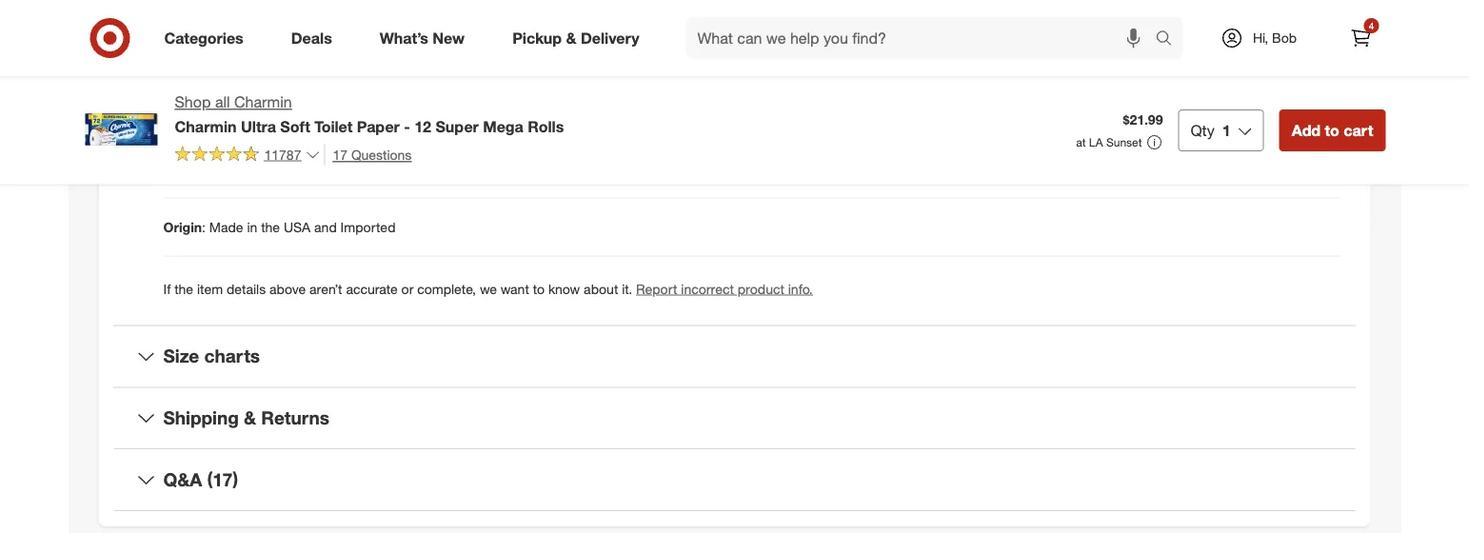 Task type: locate. For each thing, give the bounding box(es) containing it.
1 horizontal spatial the
[[261, 219, 280, 235]]

to right want
[[533, 280, 545, 297]]

:
[[195, 44, 198, 61], [192, 102, 196, 119], [290, 160, 294, 177], [202, 219, 206, 235]]

paper
[[357, 117, 400, 136]]

deals link
[[275, 17, 356, 59]]

0 horizontal spatial to
[[533, 280, 545, 297]]

the right in
[[261, 219, 280, 235]]

item number (dpci) : 253-06-0297
[[163, 160, 375, 177]]

add to cart
[[1292, 121, 1373, 139]]

0 vertical spatial &
[[566, 29, 576, 47]]

bob
[[1272, 30, 1297, 46]]

number
[[195, 160, 246, 177]]

categories
[[164, 29, 243, 47]]

1 horizontal spatial &
[[566, 29, 576, 47]]

: left the all
[[192, 102, 196, 119]]

origin
[[163, 219, 202, 235]]

the right if in the left of the page
[[174, 280, 193, 297]]

want
[[501, 280, 529, 297]]

deals
[[291, 29, 332, 47]]

& inside dropdown button
[[244, 407, 256, 429]]

shipping
[[163, 407, 239, 429]]

0 horizontal spatial &
[[244, 407, 256, 429]]

size
[[163, 345, 199, 367]]

soft
[[280, 117, 310, 136]]

charmin up ultra
[[234, 93, 292, 111]]

& inside 'link'
[[566, 29, 576, 47]]

and
[[314, 219, 337, 235]]

the
[[261, 219, 280, 235], [174, 280, 193, 297]]

hi,
[[1253, 30, 1268, 46]]

what's new
[[380, 29, 465, 47]]

0 horizontal spatial the
[[174, 280, 193, 297]]

charmin
[[234, 93, 292, 111], [175, 117, 237, 136]]

ultra
[[241, 117, 276, 136]]

delivery
[[581, 29, 639, 47]]

or
[[401, 280, 414, 297]]

0 vertical spatial to
[[1325, 121, 1339, 139]]

charmin down shop
[[175, 117, 237, 136]]

&
[[566, 29, 576, 47], [244, 407, 256, 429]]

accurate
[[346, 280, 398, 297]]

1 horizontal spatial to
[[1325, 121, 1339, 139]]

shop all charmin charmin ultra soft toilet paper - 12 super mega rolls
[[175, 93, 564, 136]]

0 vertical spatial the
[[261, 219, 280, 235]]

What can we help you find? suggestions appear below search field
[[686, 17, 1160, 59]]

1 vertical spatial charmin
[[175, 117, 237, 136]]

categories link
[[148, 17, 267, 59]]

253-
[[298, 160, 325, 177]]

about
[[584, 280, 618, 297]]

if the item details above aren't accurate or complete, we want to know about it. report incorrect product info.
[[163, 280, 813, 297]]

incorrect
[[681, 280, 734, 297]]

1 vertical spatial &
[[244, 407, 256, 429]]

sunset
[[1106, 135, 1142, 149]]

: left 52238648
[[195, 44, 198, 61]]

at la sunset
[[1076, 135, 1142, 149]]

& right pickup
[[566, 29, 576, 47]]

0297
[[345, 160, 375, 177]]

image of charmin ultra soft toilet paper - 12 super mega rolls image
[[83, 91, 159, 168]]

to right add
[[1325, 121, 1339, 139]]

qty
[[1190, 121, 1215, 139]]

origin : made in the usa and imported
[[163, 219, 396, 235]]

report incorrect product info. button
[[636, 279, 813, 298]]

: left made
[[202, 219, 206, 235]]

12
[[414, 117, 431, 136]]

030772082522
[[199, 102, 288, 119]]

pickup & delivery
[[512, 29, 639, 47]]

imported
[[340, 219, 396, 235]]

: for made
[[202, 219, 206, 235]]

& for pickup
[[566, 29, 576, 47]]

item
[[163, 160, 191, 177]]

hi, bob
[[1253, 30, 1297, 46]]

4 link
[[1340, 17, 1382, 59]]

charts
[[204, 345, 260, 367]]

made
[[209, 219, 243, 235]]

1
[[1222, 121, 1231, 139]]

returns
[[261, 407, 329, 429]]

& left "returns"
[[244, 407, 256, 429]]

to inside "button"
[[1325, 121, 1339, 139]]

rolls
[[528, 117, 564, 136]]

q&a (17)
[[163, 469, 238, 490]]

11787
[[264, 146, 301, 163]]

1 vertical spatial the
[[174, 280, 193, 297]]



Task type: describe. For each thing, give the bounding box(es) containing it.
06-
[[325, 160, 345, 177]]

what's
[[380, 29, 428, 47]]

questions
[[351, 146, 412, 163]]

add to cart button
[[1279, 109, 1386, 151]]

size charts
[[163, 345, 260, 367]]

know
[[548, 280, 580, 297]]

shipping & returns
[[163, 407, 329, 429]]

(dpci)
[[250, 160, 290, 177]]

pickup & delivery link
[[496, 17, 663, 59]]

new
[[433, 29, 465, 47]]

size charts button
[[114, 326, 1355, 387]]

search button
[[1147, 17, 1193, 63]]

pickup
[[512, 29, 562, 47]]

17 questions
[[333, 146, 412, 163]]

it.
[[622, 280, 632, 297]]

at
[[1076, 135, 1086, 149]]

item
[[197, 280, 223, 297]]

4
[[1369, 20, 1374, 31]]

qty 1
[[1190, 121, 1231, 139]]

usa
[[284, 219, 311, 235]]

$21.99
[[1123, 111, 1163, 128]]

1 vertical spatial to
[[533, 280, 545, 297]]

report
[[636, 280, 677, 297]]

what's new link
[[363, 17, 489, 59]]

complete,
[[417, 280, 476, 297]]

mega
[[483, 117, 523, 136]]

above
[[269, 280, 306, 297]]

in
[[247, 219, 257, 235]]

11787 link
[[175, 144, 320, 167]]

we
[[480, 280, 497, 297]]

if
[[163, 280, 171, 297]]

cart
[[1344, 121, 1373, 139]]

la
[[1089, 135, 1103, 149]]

: for 030772082522
[[192, 102, 196, 119]]

all
[[215, 93, 230, 111]]

& for shipping
[[244, 407, 256, 429]]

17 questions link
[[324, 144, 412, 165]]

details
[[227, 280, 266, 297]]

info.
[[788, 280, 813, 297]]

0 vertical spatial charmin
[[234, 93, 292, 111]]

shop
[[175, 93, 211, 111]]

product
[[738, 280, 784, 297]]

(17)
[[207, 469, 238, 490]]

search
[[1147, 31, 1193, 49]]

-
[[404, 117, 410, 136]]

: left '253-' on the left
[[290, 160, 294, 177]]

52238648
[[202, 44, 261, 61]]

q&a (17) button
[[114, 449, 1355, 510]]

: for 52238648
[[195, 44, 198, 61]]

add
[[1292, 121, 1321, 139]]

tcin
[[163, 44, 195, 61]]

shipping & returns button
[[114, 388, 1355, 449]]

17
[[333, 146, 347, 163]]

super
[[436, 117, 479, 136]]

q&a
[[163, 469, 202, 490]]

upc
[[163, 102, 192, 119]]

upc : 030772082522
[[163, 102, 288, 119]]

toilet
[[314, 117, 353, 136]]

aren't
[[309, 280, 342, 297]]

tcin : 52238648
[[163, 44, 261, 61]]



Task type: vqa. For each thing, say whether or not it's contained in the screenshot.


